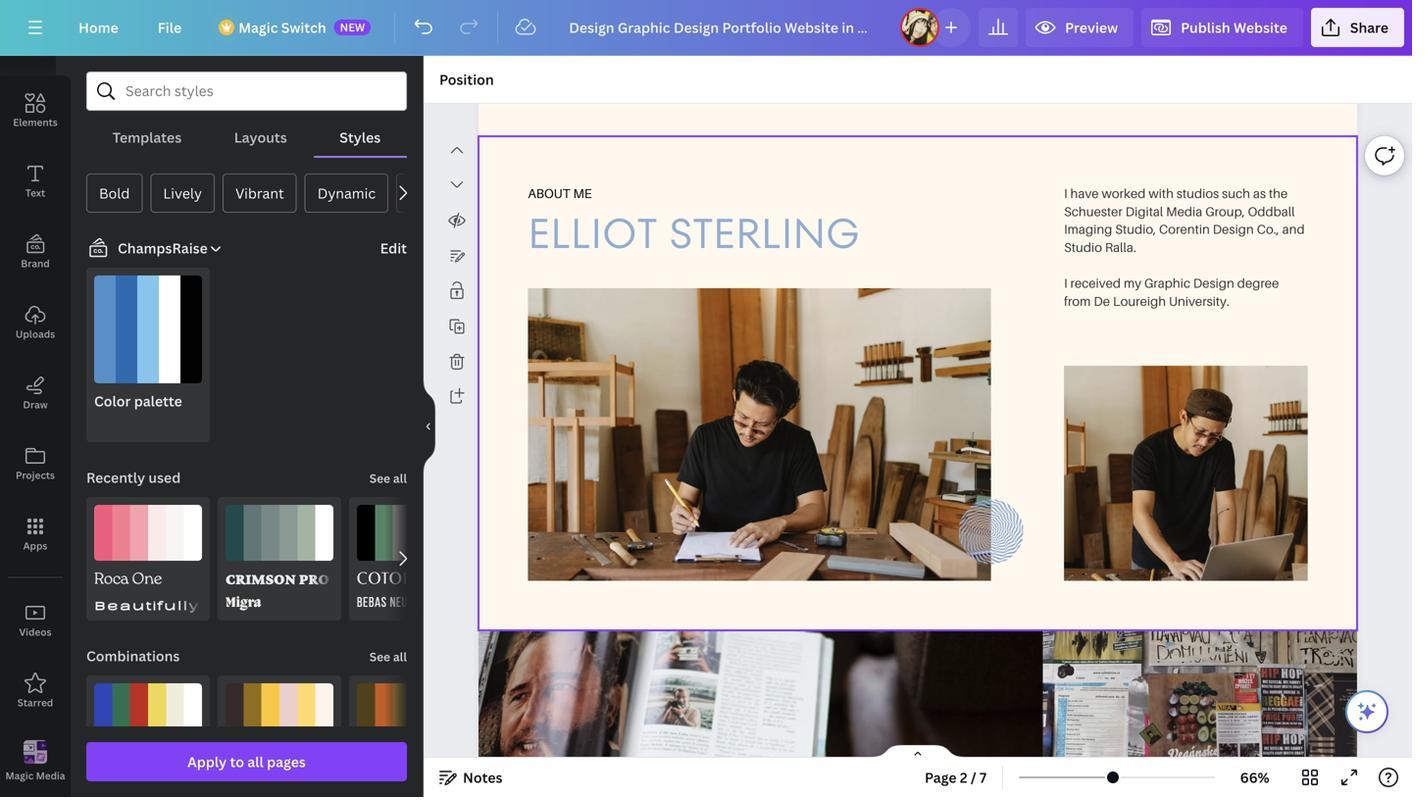 Task type: vqa. For each thing, say whether or not it's contained in the screenshot.
Record Yourself button
no



Task type: locate. For each thing, give the bounding box(es) containing it.
magic switch
[[239, 18, 326, 37]]

loureigh
[[1114, 293, 1167, 309]]

magic down 'starred'
[[5, 769, 34, 783]]

university.
[[1169, 293, 1230, 309]]

Search styles search field
[[126, 73, 368, 110]]

roca one beautifully delicious sans
[[94, 569, 358, 613]]

1 vertical spatial magic
[[5, 769, 34, 783]]

side panel tab list
[[0, 5, 71, 798]]

uploads
[[16, 328, 55, 341]]

page 2 / 7 button
[[917, 762, 995, 794]]

1 see from the top
[[370, 470, 391, 487]]

magic left switch at the left top of page
[[239, 18, 278, 37]]

apply to all pages
[[188, 753, 306, 772]]

one
[[132, 569, 162, 593]]

design inside i have worked with studios such as the schuester digital media group, oddball imaging studio, corentin design co., and studio ralla.
[[1213, 222, 1255, 237]]

1 see all from the top
[[370, 470, 407, 487]]

graphic
[[1145, 275, 1191, 291]]

1 i from the top
[[1065, 186, 1068, 201]]

used
[[149, 468, 181, 487]]

design inside the i received my graphic design degree from de loureigh university.
[[1194, 275, 1235, 291]]

bold
[[99, 184, 130, 203]]

notes button
[[432, 762, 511, 794]]

vibrant button
[[223, 174, 297, 213]]

0 vertical spatial media
[[1167, 204, 1203, 219]]

file
[[158, 18, 182, 37]]

2 vertical spatial all
[[248, 753, 264, 772]]

share button
[[1312, 8, 1405, 47]]

1 vertical spatial see
[[370, 649, 391, 665]]

all for recently used
[[393, 470, 407, 487]]

all for combinations
[[393, 649, 407, 665]]

2 vertical spatial design
[[1194, 275, 1235, 291]]

i up from
[[1065, 275, 1068, 291]]

see all left hide image
[[370, 470, 407, 487]]

magic inside main menu bar
[[239, 18, 278, 37]]

magic media
[[5, 769, 65, 783]]

oddball
[[1249, 204, 1296, 219]]

see all button for recently used
[[368, 458, 409, 497]]

see for combinations
[[370, 649, 391, 665]]

elements
[[13, 116, 58, 129]]

1 vertical spatial see all button
[[368, 637, 409, 676]]

design inside "button"
[[19, 45, 52, 58]]

see all down neue
[[370, 649, 407, 665]]

2
[[960, 769, 968, 787]]

have
[[1071, 186, 1099, 201]]

1 vertical spatial media
[[36, 769, 65, 783]]

1 vertical spatial i
[[1065, 275, 1068, 291]]

crimson pro migra
[[226, 570, 330, 611]]

elliot sterling
[[528, 204, 860, 263]]

and
[[1283, 222, 1305, 237]]

imaging
[[1065, 222, 1113, 237]]

1 horizontal spatial media
[[1167, 204, 1203, 219]]

videos
[[19, 626, 51, 639]]

0 vertical spatial see all
[[370, 470, 407, 487]]

1 vertical spatial all
[[393, 649, 407, 665]]

ralla.
[[1106, 239, 1137, 255]]

recently
[[86, 468, 145, 487]]

2 see all button from the top
[[368, 637, 409, 676]]

2 see from the top
[[370, 649, 391, 665]]

see all button
[[368, 458, 409, 497], [368, 637, 409, 676]]

0 vertical spatial design
[[19, 45, 52, 58]]

1 vertical spatial see all
[[370, 649, 407, 665]]

received
[[1071, 275, 1121, 291]]

0 vertical spatial i
[[1065, 186, 1068, 201]]

all inside button
[[248, 753, 264, 772]]

media
[[1167, 204, 1203, 219], [36, 769, 65, 783]]

0 vertical spatial see all button
[[368, 458, 409, 497]]

i for have
[[1065, 186, 1068, 201]]

magic inside button
[[5, 769, 34, 783]]

digital
[[1126, 204, 1164, 219]]

see all for recently used
[[370, 470, 407, 487]]

recently used button
[[84, 458, 183, 497]]

neue
[[390, 597, 414, 611]]

dynamic button
[[305, 174, 389, 213]]

apps button
[[0, 499, 71, 570]]

Design title text field
[[554, 8, 893, 47]]

publish website button
[[1142, 8, 1304, 47]]

2 i from the top
[[1065, 275, 1068, 291]]

home link
[[63, 8, 134, 47]]

0 vertical spatial magic
[[239, 18, 278, 37]]

1 horizontal spatial magic
[[239, 18, 278, 37]]

magic media button
[[0, 727, 71, 798]]

design down group,
[[1213, 222, 1255, 237]]

migra
[[226, 596, 261, 611]]

see all button down neue
[[368, 637, 409, 676]]

1 vertical spatial design
[[1213, 222, 1255, 237]]

with
[[1149, 186, 1174, 201]]

all
[[393, 470, 407, 487], [393, 649, 407, 665], [248, 753, 264, 772]]

media up corentin at the top right of the page
[[1167, 204, 1203, 219]]

i inside i have worked with studios such as the schuester digital media group, oddball imaging studio, corentin design co., and studio ralla.
[[1065, 186, 1068, 201]]

0 horizontal spatial magic
[[5, 769, 34, 783]]

color palette button
[[86, 268, 210, 442]]

as
[[1254, 186, 1267, 201]]

2 see all from the top
[[370, 649, 407, 665]]

elliot
[[528, 204, 658, 263]]

champsraise button
[[78, 236, 223, 260]]

hide image
[[423, 380, 436, 474]]

position
[[440, 70, 494, 89]]

media down 'starred'
[[36, 769, 65, 783]]

to
[[230, 753, 244, 772]]

i have worked with studios such as the schuester digital media group, oddball imaging studio, corentin design co., and studio ralla.
[[1065, 186, 1305, 255]]

i left have
[[1065, 186, 1068, 201]]

0 vertical spatial all
[[393, 470, 407, 487]]

combinations
[[86, 647, 180, 666]]

0 vertical spatial see
[[370, 470, 391, 487]]

elements button
[[0, 76, 71, 146]]

file button
[[142, 8, 197, 47]]

about
[[528, 186, 571, 201]]

all down neue
[[393, 649, 407, 665]]

all right to
[[248, 753, 264, 772]]

group,
[[1206, 204, 1246, 219]]

brand
[[21, 257, 50, 270]]

all left hide image
[[393, 470, 407, 487]]

see down bebas
[[370, 649, 391, 665]]

edit button
[[380, 237, 407, 259]]

see left hide image
[[370, 470, 391, 487]]

i inside the i received my graphic design degree from de loureigh university.
[[1065, 275, 1068, 291]]

1 see all button from the top
[[368, 458, 409, 497]]

brand button
[[0, 217, 71, 287]]

design up elements button
[[19, 45, 52, 58]]

0 horizontal spatial media
[[36, 769, 65, 783]]

see all for combinations
[[370, 649, 407, 665]]

cotoris bebas neue
[[357, 570, 429, 611]]

preview
[[1066, 18, 1119, 37]]

share
[[1351, 18, 1389, 37]]

champsraise
[[118, 239, 208, 258]]

media inside i have worked with studios such as the schuester digital media group, oddball imaging studio, corentin design co., and studio ralla.
[[1167, 204, 1203, 219]]

position button
[[432, 64, 502, 95]]

magic
[[239, 18, 278, 37], [5, 769, 34, 783]]

design up "university."
[[1194, 275, 1235, 291]]

i
[[1065, 186, 1068, 201], [1065, 275, 1068, 291]]

see all button left hide image
[[368, 458, 409, 497]]

schuester
[[1065, 204, 1123, 219]]

text button
[[0, 146, 71, 217]]

show pages image
[[871, 745, 965, 760]]



Task type: describe. For each thing, give the bounding box(es) containing it.
templates button
[[86, 119, 208, 156]]

styles button
[[314, 119, 407, 156]]

studio
[[1065, 239, 1103, 255]]

such
[[1223, 186, 1251, 201]]

66% button
[[1224, 762, 1287, 794]]

my
[[1124, 275, 1142, 291]]

switch
[[281, 18, 326, 37]]

the
[[1270, 186, 1288, 201]]

edit
[[380, 239, 407, 258]]

apply to all pages button
[[86, 743, 407, 782]]

delicious
[[207, 597, 299, 613]]

website
[[1234, 18, 1288, 37]]

text
[[25, 186, 45, 200]]

color palette
[[94, 392, 182, 411]]

apply
[[188, 753, 227, 772]]

draw
[[23, 398, 48, 412]]

bebas
[[357, 597, 387, 611]]

uploads button
[[0, 287, 71, 358]]

home
[[78, 18, 118, 37]]

worked
[[1102, 186, 1146, 201]]

de
[[1094, 293, 1111, 309]]

templates
[[113, 128, 182, 147]]

pro
[[299, 570, 330, 588]]

new
[[340, 20, 365, 34]]

bold button
[[86, 174, 143, 213]]

i for received
[[1065, 275, 1068, 291]]

draw button
[[0, 358, 71, 429]]

videos button
[[0, 586, 71, 656]]

palette
[[134, 392, 182, 411]]

studio,
[[1116, 222, 1157, 237]]

starred button
[[0, 656, 71, 727]]

starred
[[17, 697, 53, 710]]

recently used
[[86, 468, 181, 487]]

layouts
[[234, 128, 287, 147]]

7
[[980, 769, 987, 787]]

vibrant
[[235, 184, 284, 203]]

see all button for combinations
[[368, 637, 409, 676]]

studios
[[1177, 186, 1220, 201]]

dynamic
[[318, 184, 376, 203]]

styles
[[340, 128, 381, 147]]

color
[[94, 392, 131, 411]]

magic for magic switch
[[239, 18, 278, 37]]

magic for magic media
[[5, 769, 34, 783]]

pages
[[267, 753, 306, 772]]

notes
[[463, 769, 503, 787]]

design button
[[0, 5, 71, 76]]

lively button
[[150, 174, 215, 213]]

preview button
[[1026, 8, 1134, 47]]

from
[[1065, 293, 1091, 309]]

sans
[[306, 597, 358, 613]]

cotoris
[[357, 570, 429, 590]]

apply "lemon meringue" style image
[[226, 684, 334, 791]]

corentin
[[1160, 222, 1211, 237]]

combinations button
[[84, 637, 182, 676]]

i received my graphic design degree from de loureigh university.
[[1065, 275, 1280, 309]]

projects button
[[0, 429, 71, 499]]

66%
[[1241, 769, 1270, 787]]

see for recently used
[[370, 470, 391, 487]]

lively
[[163, 184, 202, 203]]

page 2 / 7
[[925, 769, 987, 787]]

media inside button
[[36, 769, 65, 783]]

me
[[573, 186, 592, 201]]

main menu bar
[[0, 0, 1413, 56]]

degree
[[1238, 275, 1280, 291]]

publish
[[1181, 18, 1231, 37]]

apply "toy store" style image
[[94, 684, 202, 791]]

canva assistant image
[[1356, 701, 1379, 724]]

/
[[971, 769, 977, 787]]

crimson
[[226, 570, 296, 588]]

beautifully
[[94, 597, 200, 613]]

page
[[925, 769, 957, 787]]

publish website
[[1181, 18, 1288, 37]]



